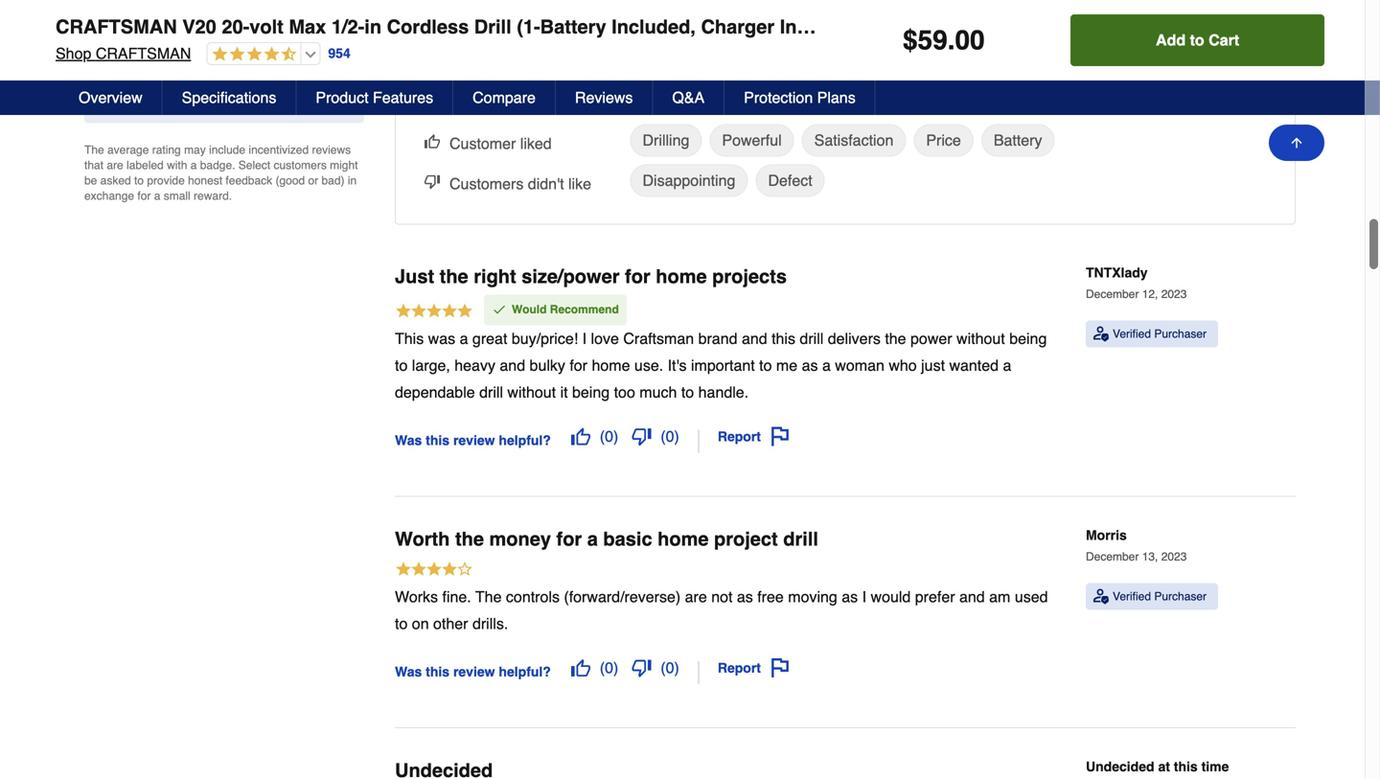 Task type: locate. For each thing, give the bounding box(es) containing it.
1 report from the top
[[718, 429, 761, 444]]

customers
[[274, 159, 327, 172]]

to
[[1190, 31, 1205, 49], [134, 174, 144, 188], [395, 356, 408, 374], [759, 356, 772, 374], [681, 383, 694, 401], [395, 615, 408, 632]]

helpful? for right
[[499, 433, 551, 448]]

1 report button from the top
[[711, 420, 796, 453]]

thumb down image left customers
[[425, 174, 440, 189]]

2023 right '12,'
[[1161, 288, 1187, 301]]

thumb up image for (
[[571, 658, 590, 677]]

max
[[289, 16, 326, 38]]

0 vertical spatial home
[[656, 266, 707, 288]]

customer
[[415, 90, 487, 108], [450, 135, 516, 153]]

0 vertical spatial without
[[957, 330, 1005, 347]]

0 vertical spatial the
[[84, 143, 104, 157]]

20-
[[222, 16, 249, 38]]

report for projects
[[718, 429, 761, 444]]

disappointing button
[[630, 164, 748, 197]]

this down dependable at left
[[426, 433, 450, 448]]

2 report from the top
[[718, 660, 761, 676]]

0 vertical spatial was this review helpful?
[[395, 433, 551, 448]]

1 vertical spatial report button
[[711, 652, 796, 684]]

customers didn't like
[[450, 175, 591, 193]]

craftsman v20 20-volt max 1/2-in cordless drill (1-battery included, charger included)
[[56, 16, 865, 38]]

59
[[918, 25, 948, 56]]

1 review from the top
[[453, 433, 495, 448]]

december
[[1086, 288, 1139, 301], [1086, 550, 1139, 563]]

customer for customer liked
[[450, 135, 516, 153]]

1 was from the top
[[395, 433, 422, 448]]

handle.
[[698, 383, 749, 401]]

was
[[428, 330, 455, 347]]

2023 inside tntxlady december 12, 2023
[[1161, 288, 1187, 301]]

0 vertical spatial report
[[718, 429, 761, 444]]

just
[[395, 266, 434, 288]]

craftsman up %
[[96, 45, 191, 62]]

defect button
[[756, 164, 825, 197]]

0 vertical spatial the
[[440, 266, 468, 288]]

for up craftsman
[[625, 266, 651, 288]]

was down dependable at left
[[395, 433, 422, 448]]

as right me
[[802, 356, 818, 374]]

0 vertical spatial was
[[395, 433, 422, 448]]

1 verified purchaser icon image from the top
[[1094, 326, 1109, 342]]

included)
[[780, 16, 865, 38]]

2 was this review helpful? from the top
[[395, 664, 551, 680]]

to inside works fine. the controls (forward/reverse) are not as free moving as i would prefer and am used to on other drills.
[[395, 615, 408, 632]]

0 horizontal spatial are
[[107, 159, 123, 172]]

small
[[164, 189, 190, 203]]

1 vertical spatial the
[[885, 330, 906, 347]]

woman
[[835, 356, 885, 374]]

1 vertical spatial drill
[[479, 383, 503, 401]]

are up asked
[[107, 159, 123, 172]]

verified down '12,'
[[1113, 327, 1151, 341]]

feedback
[[226, 174, 272, 188]]

home
[[656, 266, 707, 288], [592, 356, 630, 374], [658, 528, 709, 550]]

2 vertical spatial thumb down image
[[632, 658, 651, 677]]

projects
[[712, 266, 787, 288]]

q&a
[[672, 89, 705, 106]]

are inside works fine. the controls (forward/reverse) are not as free moving as i would prefer and am used to on other drills.
[[685, 588, 707, 606]]

the right just
[[440, 266, 468, 288]]

drill down heavy
[[479, 383, 503, 401]]

0 vertical spatial thumb up image
[[425, 134, 440, 149]]

1 verified purchaser from the top
[[1113, 327, 1207, 341]]

helpful? for money
[[499, 664, 551, 680]]

thumb down image for right
[[632, 427, 651, 446]]

1 horizontal spatial thumb up image
[[571, 658, 590, 677]]

0 vertical spatial review
[[453, 433, 495, 448]]

december down the tntxlady
[[1086, 288, 1139, 301]]

0 vertical spatial thumb down image
[[425, 174, 440, 189]]

1 vertical spatial december
[[1086, 550, 1139, 563]]

2 vertical spatial the
[[455, 528, 484, 550]]

was this review helpful?
[[395, 433, 551, 448], [395, 664, 551, 680]]

2023 right 13,
[[1161, 550, 1187, 563]]

december inside "morris december 13, 2023"
[[1086, 550, 1139, 563]]

shop craftsman
[[56, 45, 191, 62]]

0 vertical spatial december
[[1086, 288, 1139, 301]]

review down drills.
[[453, 664, 495, 680]]

verified purchaser for just the right size/power for home projects
[[1113, 327, 1207, 341]]

1 vertical spatial customer
[[450, 135, 516, 153]]

and left am in the bottom right of the page
[[959, 588, 985, 606]]

on
[[412, 615, 429, 632]]

customer liked
[[450, 135, 552, 153]]

prefer
[[915, 588, 955, 606]]

use.
[[634, 356, 663, 374]]

1 vertical spatial and
[[500, 356, 525, 374]]

1 vertical spatial home
[[592, 356, 630, 374]]

customer up customer liked on the top of page
[[415, 90, 487, 108]]

verified purchaser down 13,
[[1113, 590, 1207, 603]]

craftsman up shop craftsman
[[56, 16, 177, 38]]

verified purchaser down '12,'
[[1113, 327, 1207, 341]]

review down dependable at left
[[453, 433, 495, 448]]

1 vertical spatial purchaser
[[1154, 590, 1207, 603]]

( 0 ) down much
[[661, 427, 679, 445]]

drill
[[800, 330, 824, 347], [479, 383, 503, 401], [783, 528, 818, 550]]

2023 inside "morris december 13, 2023"
[[1161, 550, 1187, 563]]

to down labeled
[[134, 174, 144, 188]]

purchaser down '12,'
[[1154, 327, 1207, 341]]

1 2023 from the top
[[1161, 288, 1187, 301]]

buy/price!
[[512, 330, 578, 347]]

and right brand
[[742, 330, 767, 347]]

volt
[[249, 16, 284, 38]]

december for just the right size/power for home projects
[[1086, 288, 1139, 301]]

verified down 13,
[[1113, 590, 1151, 603]]

home inside this was a great buy/price!  i love craftsman brand and this drill delivers the power without being to large, heavy and bulky for home use.  it's important to me as a woman who just wanted a dependable drill without it being too much to handle.
[[592, 356, 630, 374]]

1 vertical spatial was
[[395, 664, 422, 680]]

1 vertical spatial verified purchaser icon image
[[1094, 589, 1109, 604]]

helpful? left thumb up image
[[499, 433, 551, 448]]

1 vertical spatial verified purchaser
[[1113, 590, 1207, 603]]

thumb up image for customer liked
[[425, 134, 440, 149]]

a right was
[[460, 330, 468, 347]]

1 vertical spatial helpful?
[[499, 664, 551, 680]]

as
[[802, 356, 818, 374], [737, 588, 753, 606], [842, 588, 858, 606]]

1 helpful? from the top
[[499, 433, 551, 448]]

verified for worth the money for a basic home project drill
[[1113, 590, 1151, 603]]

report button down works fine. the controls (forward/reverse) are not as free moving as i would prefer and am used to on other drills.
[[711, 652, 796, 684]]

2 verified purchaser icon image from the top
[[1094, 589, 1109, 604]]

thumb up image
[[425, 134, 440, 149], [571, 658, 590, 677]]

0 horizontal spatial i
[[582, 330, 587, 347]]

0
[[605, 427, 613, 445], [666, 427, 674, 445], [605, 659, 613, 677], [666, 659, 674, 677]]

2 december from the top
[[1086, 550, 1139, 563]]

bad)
[[322, 174, 345, 188]]

1 horizontal spatial as
[[802, 356, 818, 374]]

reviews
[[312, 143, 351, 157]]

1 horizontal spatial and
[[742, 330, 767, 347]]

0 horizontal spatial the
[[84, 143, 104, 157]]

thumb down image down (forward/reverse)
[[632, 658, 651, 677]]

0 vertical spatial purchaser
[[1154, 327, 1207, 341]]

1 vertical spatial was this review helpful?
[[395, 664, 551, 680]]

are left not
[[685, 588, 707, 606]]

2 report button from the top
[[711, 652, 796, 684]]

0 horizontal spatial and
[[500, 356, 525, 374]]

2 vertical spatial drill
[[783, 528, 818, 550]]

( down much
[[661, 427, 666, 445]]

1 horizontal spatial without
[[957, 330, 1005, 347]]

to down this at the left of the page
[[395, 356, 408, 374]]

1 vertical spatial thumb down image
[[632, 427, 651, 446]]

1 horizontal spatial recommend
[[550, 303, 619, 316]]

drill left 'delivers'
[[800, 330, 824, 347]]

write a review
[[170, 10, 278, 27]]

1 vertical spatial in
[[348, 174, 357, 188]]

2 verified purchaser from the top
[[1113, 590, 1207, 603]]

was this review helpful? down drills.
[[395, 664, 551, 680]]

report left flag image
[[718, 429, 761, 444]]

recommend up may
[[157, 90, 243, 108]]

at
[[1158, 759, 1170, 774]]

1 vertical spatial report
[[718, 660, 761, 676]]

0 vertical spatial report button
[[711, 420, 796, 453]]

report left flag icon
[[718, 660, 761, 676]]

in
[[364, 16, 382, 38], [348, 174, 357, 188]]

it's
[[668, 356, 687, 374]]

customer up customers
[[450, 135, 516, 153]]

add
[[1156, 31, 1186, 49]]

( right thumb up image
[[600, 427, 605, 445]]

reviews button
[[556, 81, 653, 115]]

1 vertical spatial the
[[475, 588, 502, 606]]

the inside the average rating may include incentivized reviews that are labeled with a badge. select customers might be asked to provide honest feedback (good or bad) in exchange for a small reward.
[[84, 143, 104, 157]]

recommend
[[157, 90, 243, 108], [550, 303, 619, 316]]

a down provide
[[154, 189, 160, 203]]

0 vertical spatial helpful?
[[499, 433, 551, 448]]

i left would
[[862, 588, 867, 606]]

the right worth
[[455, 528, 484, 550]]

verified purchaser icon image down morris
[[1094, 589, 1109, 604]]

1 vertical spatial are
[[685, 588, 707, 606]]

sentiment
[[491, 90, 565, 108]]

customer for customer sentiment
[[415, 90, 487, 108]]

the up who
[[885, 330, 906, 347]]

used
[[1015, 588, 1048, 606]]

0 horizontal spatial without
[[507, 383, 556, 401]]

0 vertical spatial 2023
[[1161, 288, 1187, 301]]

would
[[871, 588, 911, 606]]

1 vertical spatial being
[[572, 383, 610, 401]]

2 vertical spatial and
[[959, 588, 985, 606]]

i left love
[[582, 330, 587, 347]]

in down might
[[348, 174, 357, 188]]

as right moving
[[842, 588, 858, 606]]

protection plans button
[[725, 81, 876, 115]]

2 review from the top
[[453, 664, 495, 680]]

1 vertical spatial verified
[[1113, 590, 1151, 603]]

flag image
[[771, 427, 790, 446]]

00
[[955, 25, 985, 56]]

1 was this review helpful? from the top
[[395, 433, 551, 448]]

select
[[238, 159, 270, 172]]

1 vertical spatial review
[[453, 664, 495, 680]]

0 horizontal spatial in
[[348, 174, 357, 188]]

was this review helpful? for money
[[395, 664, 551, 680]]

2 verified from the top
[[1113, 590, 1151, 603]]

2 purchaser from the top
[[1154, 590, 1207, 603]]

craftsman
[[56, 16, 177, 38], [96, 45, 191, 62]]

thumb up image down (forward/reverse)
[[571, 658, 590, 677]]

thumb down image down much
[[632, 427, 651, 446]]

a left 20-
[[213, 10, 221, 27]]

1 horizontal spatial are
[[685, 588, 707, 606]]

1 vertical spatial thumb up image
[[571, 658, 590, 677]]

write a review button
[[139, 0, 310, 41]]

report button down handle.
[[711, 420, 796, 453]]

purchaser down 13,
[[1154, 590, 1207, 603]]

are inside the average rating may include incentivized reviews that are labeled with a badge. select customers might be asked to provide honest feedback (good or bad) in exchange for a small reward.
[[107, 159, 123, 172]]

helpful?
[[499, 433, 551, 448], [499, 664, 551, 680]]

)
[[613, 427, 619, 445], [674, 427, 679, 445], [613, 659, 619, 677], [674, 659, 679, 677]]

drill right the project
[[783, 528, 818, 550]]

home up craftsman
[[656, 266, 707, 288]]

without up wanted
[[957, 330, 1005, 347]]

thumb up image down features
[[425, 134, 440, 149]]

0 horizontal spatial thumb up image
[[425, 134, 440, 149]]

88
[[122, 90, 139, 108]]

verified purchaser icon image down tntxlady december 12, 2023 at the right of page
[[1094, 326, 1109, 342]]

2 helpful? from the top
[[499, 664, 551, 680]]

to right 'add'
[[1190, 31, 1205, 49]]

1 horizontal spatial being
[[1009, 330, 1047, 347]]

helpful? down drills.
[[499, 664, 551, 680]]

0 vertical spatial customer
[[415, 90, 487, 108]]

december for worth the money for a basic home project drill
[[1086, 550, 1139, 563]]

important
[[691, 356, 755, 374]]

overview button
[[59, 81, 163, 115]]

satisfaction
[[814, 131, 894, 149]]

and left bulky
[[500, 356, 525, 374]]

verified
[[1113, 327, 1151, 341], [1113, 590, 1151, 603]]

december down morris
[[1086, 550, 1139, 563]]

was down on
[[395, 664, 422, 680]]

was this review helpful? down dependable at left
[[395, 433, 551, 448]]

badge.
[[200, 159, 235, 172]]

was for worth the money for a basic home project drill
[[395, 664, 422, 680]]

without down bulky
[[507, 383, 556, 401]]

0 vertical spatial i
[[582, 330, 587, 347]]

checkmark image
[[492, 302, 507, 317]]

much
[[640, 383, 677, 401]]

in inside the average rating may include incentivized reviews that are labeled with a badge. select customers might be asked to provide honest feedback (good or bad) in exchange for a small reward.
[[348, 174, 357, 188]]

2 2023 from the top
[[1161, 550, 1187, 563]]

2 horizontal spatial and
[[959, 588, 985, 606]]

hide filters button
[[395, 6, 561, 50]]

the inside works fine. the controls (forward/reverse) are not as free moving as i would prefer and am used to on other drills.
[[475, 588, 502, 606]]

for right bulky
[[570, 356, 588, 374]]

the up that
[[84, 143, 104, 157]]

0 vertical spatial verified
[[1113, 327, 1151, 341]]

home down love
[[592, 356, 630, 374]]

0 vertical spatial verified purchaser icon image
[[1094, 326, 1109, 342]]

for inside the average rating may include incentivized reviews that are labeled with a badge. select customers might be asked to provide honest feedback (good or bad) in exchange for a small reward.
[[137, 189, 151, 203]]

home right basic
[[658, 528, 709, 550]]

features
[[373, 89, 433, 106]]

brand
[[698, 330, 738, 347]]

this up me
[[772, 330, 796, 347]]

2023 for worth the money for a basic home project drill
[[1161, 550, 1187, 563]]

to left on
[[395, 615, 408, 632]]

the up drills.
[[475, 588, 502, 606]]

1 horizontal spatial the
[[475, 588, 502, 606]]

1 verified from the top
[[1113, 327, 1151, 341]]

recommend down the just the right size/power for home projects
[[550, 303, 619, 316]]

thumb down image
[[425, 174, 440, 189], [632, 427, 651, 446], [632, 658, 651, 677]]

december inside tntxlady december 12, 2023
[[1086, 288, 1139, 301]]

1 vertical spatial i
[[862, 588, 867, 606]]

purchaser
[[1154, 327, 1207, 341], [1154, 590, 1207, 603]]

1 december from the top
[[1086, 288, 1139, 301]]

1 vertical spatial recommend
[[550, 303, 619, 316]]

0 vertical spatial in
[[364, 16, 382, 38]]

0 vertical spatial are
[[107, 159, 123, 172]]

as right not
[[737, 588, 753, 606]]

i inside works fine. the controls (forward/reverse) are not as free moving as i would prefer and am used to on other drills.
[[862, 588, 867, 606]]

1 horizontal spatial i
[[862, 588, 867, 606]]

shop
[[56, 45, 91, 62]]

to left me
[[759, 356, 772, 374]]

1 vertical spatial 2023
[[1161, 550, 1187, 563]]

1 purchaser from the top
[[1154, 327, 1207, 341]]

0 horizontal spatial recommend
[[157, 90, 243, 108]]

customer sentiment
[[415, 90, 565, 108]]

0 vertical spatial verified purchaser
[[1113, 327, 1207, 341]]

in left cordless
[[364, 16, 382, 38]]

review for money
[[453, 664, 495, 680]]

verified purchaser icon image
[[1094, 326, 1109, 342], [1094, 589, 1109, 604]]

2 was from the top
[[395, 664, 422, 680]]

for down provide
[[137, 189, 151, 203]]



Task type: vqa. For each thing, say whether or not it's contained in the screenshot.
Customer to the top
yes



Task type: describe. For each thing, give the bounding box(es) containing it.
(1-
[[517, 16, 540, 38]]

filters
[[484, 19, 530, 37]]

undecided at this time
[[1086, 759, 1229, 774]]

other
[[433, 615, 468, 632]]

hide
[[446, 19, 479, 37]]

0 horizontal spatial being
[[572, 383, 610, 401]]

rating
[[152, 143, 181, 157]]

fine.
[[442, 588, 471, 606]]

protection plans
[[744, 89, 856, 106]]

the for worth the money for a basic home project drill
[[455, 528, 484, 550]]

it
[[560, 383, 568, 401]]

review for right
[[453, 433, 495, 448]]

a inside 'button'
[[213, 10, 221, 27]]

moving
[[788, 588, 838, 606]]

the average rating may include incentivized reviews that are labeled with a badge. select customers might be asked to provide honest feedback (good or bad) in exchange for a small reward.
[[84, 143, 358, 203]]

incentivized
[[249, 143, 309, 157]]

morris december 13, 2023
[[1086, 527, 1187, 563]]

1 horizontal spatial in
[[364, 16, 382, 38]]

this
[[395, 330, 424, 347]]

heavy
[[455, 356, 495, 374]]

verified purchaser icon image for just the right size/power for home projects
[[1094, 326, 1109, 342]]

this down other
[[426, 664, 450, 680]]

that
[[84, 159, 104, 172]]

cart
[[1209, 31, 1239, 49]]

to inside the average rating may include incentivized reviews that are labeled with a badge. select customers might be asked to provide honest feedback (good or bad) in exchange for a small reward.
[[134, 174, 144, 188]]

provide
[[147, 174, 185, 188]]

for right money
[[556, 528, 582, 550]]

2023 for just the right size/power for home projects
[[1161, 288, 1187, 301]]

2 horizontal spatial as
[[842, 588, 858, 606]]

13,
[[1142, 550, 1158, 563]]

) down (forward/reverse)
[[613, 659, 619, 677]]

protection
[[744, 89, 813, 106]]

a right wanted
[[1003, 356, 1012, 374]]

just the right size/power for home projects
[[395, 266, 787, 288]]

undecided
[[1086, 759, 1155, 774]]

bulky
[[530, 356, 565, 374]]

0 down works fine. the controls (forward/reverse) are not as free moving as i would prefer and am used to on other drills.
[[666, 659, 674, 677]]

1/2-
[[331, 16, 365, 38]]

954
[[328, 46, 351, 61]]

delivers
[[828, 330, 881, 347]]

reward.
[[194, 189, 232, 203]]

worth
[[395, 528, 450, 550]]

2 vertical spatial home
[[658, 528, 709, 550]]

0 vertical spatial and
[[742, 330, 767, 347]]

was this review helpful? for right
[[395, 433, 551, 448]]

( down works fine. the controls (forward/reverse) are not as free moving as i would prefer and am used to on other drills.
[[661, 659, 666, 677]]

) right thumb up image
[[613, 427, 619, 445]]

i inside this was a great buy/price!  i love craftsman brand and this drill delivers the power without being to large, heavy and bulky for home use.  it's important to me as a woman who just wanted a dependable drill without it being too much to handle.
[[582, 330, 587, 347]]

may
[[184, 143, 206, 157]]

or
[[308, 174, 318, 188]]

for inside this was a great buy/price!  i love craftsman brand and this drill delivers the power without being to large, heavy and bulky for home use.  it's important to me as a woman who just wanted a dependable drill without it being too much to handle.
[[570, 356, 588, 374]]

to down it's at top
[[681, 383, 694, 401]]

this right at
[[1174, 759, 1198, 774]]

basic
[[603, 528, 652, 550]]

charger
[[701, 16, 775, 38]]

this left product
[[248, 90, 272, 108]]

product features button
[[297, 81, 453, 115]]

4 stars image
[[395, 560, 473, 581]]

and inside works fine. the controls (forward/reverse) are not as free moving as i would prefer and am used to on other drills.
[[959, 588, 985, 606]]

flag image
[[771, 658, 790, 677]]

verified purchaser icon image for worth the money for a basic home project drill
[[1094, 589, 1109, 604]]

the for just the right size/power for home projects
[[440, 266, 468, 288]]

dependable
[[395, 383, 475, 401]]

verified purchaser for worth the money for a basic home project drill
[[1113, 590, 1207, 603]]

tntxlady december 12, 2023
[[1086, 265, 1187, 301]]

0 down (forward/reverse)
[[605, 659, 613, 677]]

report button for home
[[711, 652, 796, 684]]

battery button
[[981, 124, 1055, 157]]

battery
[[994, 131, 1042, 149]]

product features
[[316, 89, 433, 106]]

me
[[776, 356, 798, 374]]

purchaser for worth the money for a basic home project drill
[[1154, 590, 1207, 603]]

time
[[1202, 759, 1229, 774]]

powerful button
[[710, 124, 794, 157]]

0 vertical spatial drill
[[800, 330, 824, 347]]

hide filters
[[446, 19, 530, 37]]

free
[[757, 588, 784, 606]]

write
[[170, 10, 208, 27]]

controls
[[506, 588, 560, 606]]

thumb down image for money
[[632, 658, 651, 677]]

4.5 stars image
[[207, 46, 297, 64]]

satisfaction button
[[802, 124, 906, 157]]

included,
[[612, 16, 696, 38]]

$
[[903, 25, 918, 56]]

( down (forward/reverse)
[[600, 659, 605, 677]]

add to cart
[[1156, 31, 1239, 49]]

was for just the right size/power for home projects
[[395, 433, 422, 448]]

project
[[714, 528, 778, 550]]

who
[[889, 356, 917, 374]]

this inside this was a great buy/price!  i love craftsman brand and this drill delivers the power without being to large, heavy and bulky for home use.  it's important to me as a woman who just wanted a dependable drill without it being too much to handle.
[[772, 330, 796, 347]]

great
[[472, 330, 507, 347]]

add to cart button
[[1071, 14, 1325, 66]]

morris
[[1086, 527, 1127, 543]]

a left basic
[[587, 528, 598, 550]]

cordless
[[387, 16, 469, 38]]

right
[[474, 266, 516, 288]]

report button for projects
[[711, 420, 796, 453]]

( 0 ) down works fine. the controls (forward/reverse) are not as free moving as i would prefer and am used to on other drills.
[[661, 659, 679, 677]]

money
[[489, 528, 551, 550]]

0 down much
[[666, 427, 674, 445]]

thumb up image
[[571, 427, 590, 446]]

filter image
[[427, 21, 442, 36]]

disappointing
[[643, 172, 736, 189]]

customers
[[450, 175, 524, 193]]

battery
[[540, 16, 606, 38]]

) down works fine. the controls (forward/reverse) are not as free moving as i would prefer and am used to on other drills.
[[674, 659, 679, 677]]

just
[[921, 356, 945, 374]]

arrow up image
[[1289, 135, 1304, 150]]

) down much
[[674, 427, 679, 445]]

overview
[[79, 89, 143, 106]]

the inside this was a great buy/price!  i love craftsman brand and this drill delivers the power without being to large, heavy and bulky for home use.  it's important to me as a woman who just wanted a dependable drill without it being too much to handle.
[[885, 330, 906, 347]]

would recommend
[[512, 303, 619, 316]]

1 vertical spatial without
[[507, 383, 556, 401]]

5 stars image
[[395, 302, 473, 322]]

with
[[167, 159, 187, 172]]

0 horizontal spatial as
[[737, 588, 753, 606]]

(forward/reverse)
[[564, 588, 681, 606]]

0 vertical spatial recommend
[[157, 90, 243, 108]]

exchange
[[84, 189, 134, 203]]

am
[[989, 588, 1011, 606]]

compare button
[[453, 81, 556, 115]]

to inside button
[[1190, 31, 1205, 49]]

(good
[[276, 174, 305, 188]]

verified for just the right size/power for home projects
[[1113, 327, 1151, 341]]

wanted
[[949, 356, 999, 374]]

0 vertical spatial being
[[1009, 330, 1047, 347]]

( 0 ) down (forward/reverse)
[[600, 659, 619, 677]]

labeled
[[127, 159, 164, 172]]

report for home
[[718, 660, 761, 676]]

0 right thumb up image
[[605, 427, 613, 445]]

love
[[591, 330, 619, 347]]

purchaser for just the right size/power for home projects
[[1154, 327, 1207, 341]]

as inside this was a great buy/price!  i love craftsman brand and this drill delivers the power without being to large, heavy and bulky for home use.  it's important to me as a woman who just wanted a dependable drill without it being too much to handle.
[[802, 356, 818, 374]]

price
[[926, 131, 961, 149]]

honest
[[188, 174, 222, 188]]

compare
[[473, 89, 536, 106]]

a down may
[[190, 159, 197, 172]]

%
[[139, 90, 152, 108]]

liked
[[520, 135, 552, 153]]

1 vertical spatial craftsman
[[96, 45, 191, 62]]

might
[[330, 159, 358, 172]]

drill
[[474, 16, 512, 38]]

12,
[[1142, 288, 1158, 301]]

a left woman
[[822, 356, 831, 374]]

0 vertical spatial craftsman
[[56, 16, 177, 38]]

( 0 ) right thumb up image
[[600, 427, 619, 445]]

drilling button
[[630, 124, 702, 157]]

q&a button
[[653, 81, 725, 115]]



